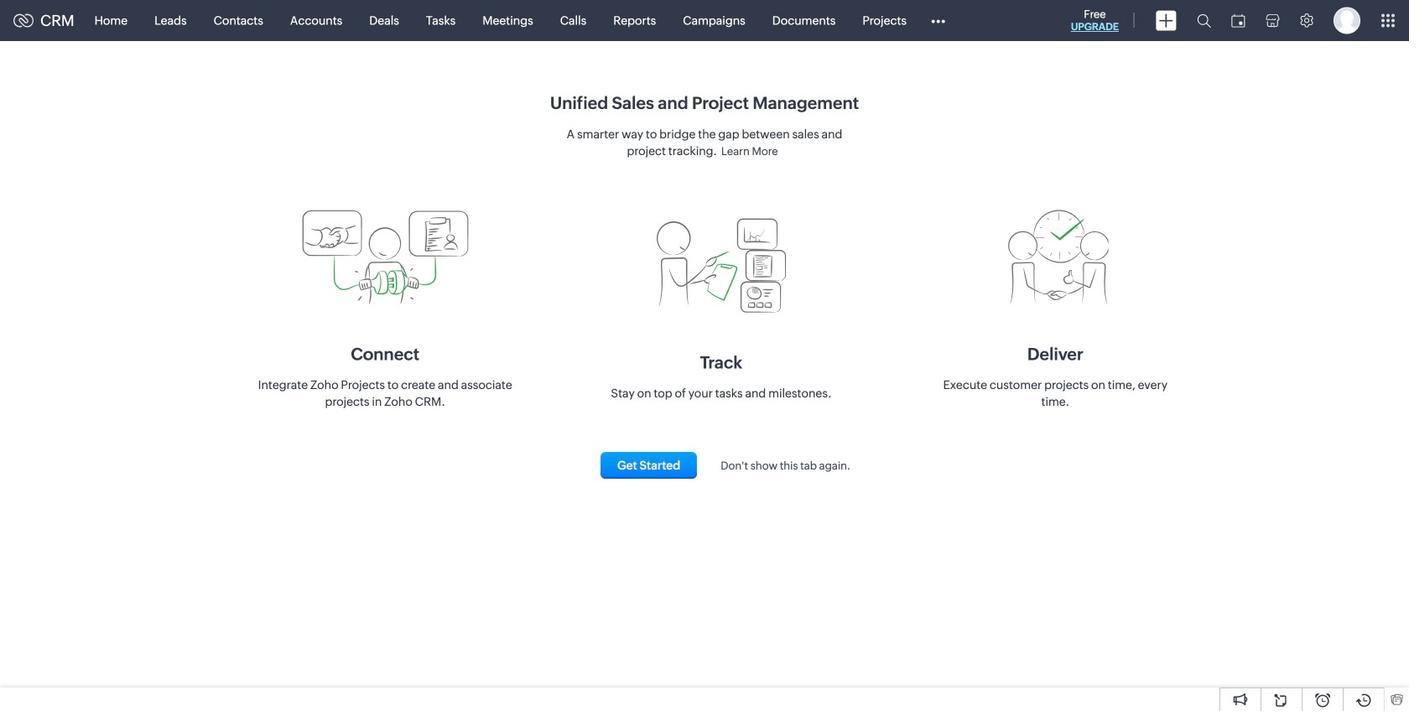 Task type: describe. For each thing, give the bounding box(es) containing it.
search element
[[1187, 0, 1222, 41]]

profile element
[[1324, 0, 1371, 41]]

create menu element
[[1146, 0, 1187, 41]]

create menu image
[[1156, 10, 1177, 31]]



Task type: vqa. For each thing, say whether or not it's contained in the screenshot.
Identify
no



Task type: locate. For each thing, give the bounding box(es) containing it.
logo image
[[13, 14, 34, 27]]

search image
[[1198, 13, 1212, 28]]

profile image
[[1334, 7, 1361, 34]]

calendar image
[[1232, 14, 1246, 27]]

Other Modules field
[[921, 7, 957, 34]]



